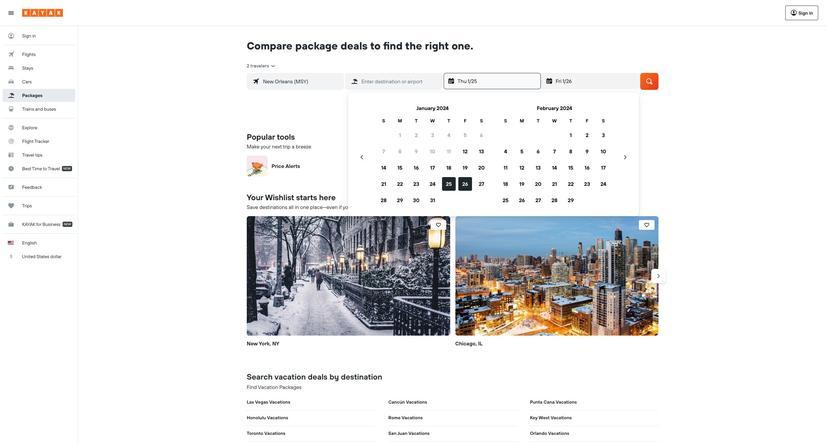 Task type: vqa. For each thing, say whether or not it's contained in the screenshot.
Children field
no



Task type: locate. For each thing, give the bounding box(es) containing it.
Destination input text field
[[358, 77, 442, 86]]

chicago, il element
[[455, 217, 659, 336]]

row
[[376, 117, 490, 125], [498, 117, 612, 125], [376, 127, 490, 144], [498, 127, 612, 144], [376, 144, 490, 160], [498, 144, 612, 160], [376, 160, 490, 176], [498, 160, 612, 176], [376, 176, 490, 192], [498, 176, 612, 192], [376, 192, 490, 209], [498, 192, 612, 209]]

2 grid from the left
[[498, 100, 612, 209]]

grid
[[376, 100, 490, 209], [498, 100, 612, 209]]

0 horizontal spatial grid
[[376, 100, 490, 209]]

united states (english) image
[[8, 241, 14, 245]]

start date calendar input element
[[356, 100, 631, 209]]

1 horizontal spatial grid
[[498, 100, 612, 209]]

your wishlist starts here carousel region
[[244, 214, 666, 359]]

Start date field
[[457, 77, 541, 85]]

new york, ny element
[[247, 217, 450, 336]]



Task type: describe. For each thing, give the bounding box(es) containing it.
navigation menu image
[[8, 10, 14, 16]]

1 grid from the left
[[376, 100, 490, 209]]

forward image
[[656, 273, 662, 280]]

End date field
[[555, 77, 639, 85]]

Origin input text field
[[259, 77, 344, 86]]



